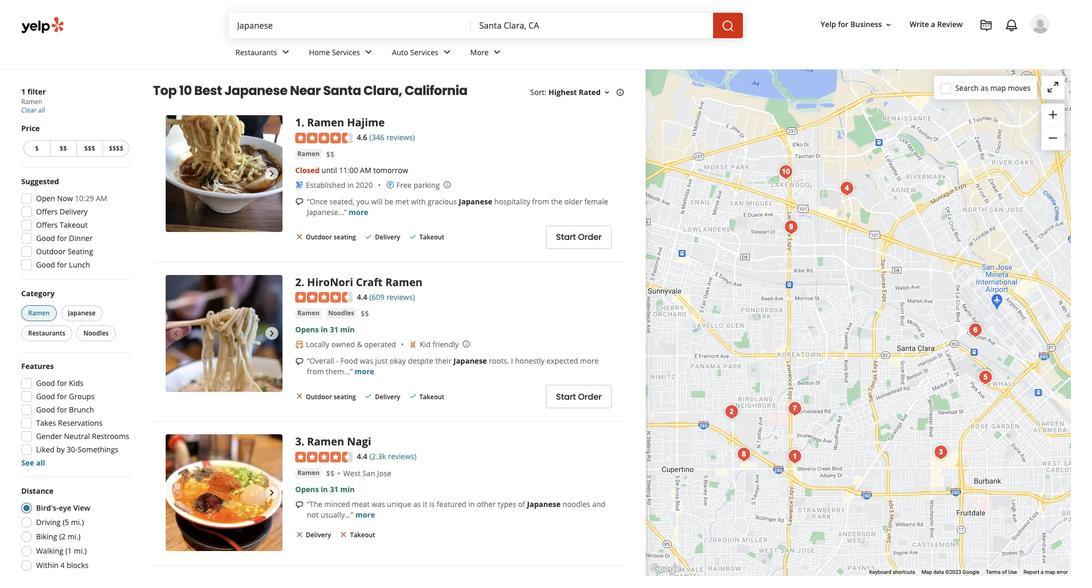 Task type: vqa. For each thing, say whether or not it's contained in the screenshot.
Order to the top
yes



Task type: describe. For each thing, give the bounding box(es) containing it.
16 kid friendly v2 image
[[409, 341, 418, 349]]

san
[[363, 468, 375, 479]]

"the minced meat was unique as it is featured in other types of japanese
[[307, 499, 561, 509]]

takes
[[36, 418, 56, 428]]

for for brunch
[[57, 405, 67, 415]]

tomorrow
[[373, 165, 408, 175]]

map region
[[529, 14, 1071, 576]]

notifications image
[[1005, 19, 1018, 32]]

shortcuts
[[893, 569, 915, 575]]

clear all link
[[21, 106, 45, 115]]

more for roots. i honestly expected more from them..."
[[355, 367, 374, 377]]

Find text field
[[237, 20, 462, 31]]

4.4 star rating image for ramen
[[295, 452, 353, 463]]

distance
[[21, 486, 54, 496]]

neutral
[[64, 431, 90, 441]]

liked by 30-somethings
[[36, 445, 118, 455]]

4.4 link for nagi
[[357, 451, 367, 462]]

16 chevron down v2 image for yelp for business
[[884, 21, 893, 29]]

start for 1 . ramen hajime
[[556, 231, 576, 243]]

1 filter ramen clear all
[[21, 87, 46, 115]]

start order link for hironori craft ramen
[[546, 385, 612, 409]]

4.4 for craft
[[357, 292, 367, 302]]

driving (5 mi.)
[[36, 517, 84, 527]]

gender
[[36, 431, 62, 441]]

good for good for brunch
[[36, 405, 55, 415]]

will
[[371, 196, 383, 206]]

services for home services
[[332, 47, 360, 57]]

outdoor seating
[[36, 246, 93, 257]]

(609
[[370, 292, 385, 302]]

view
[[73, 503, 90, 513]]

16 checkmark v2 image for craft
[[365, 392, 373, 401]]

takeout for 16 close v2 image corresponding to takeout
[[350, 531, 375, 540]]

"once
[[307, 196, 328, 206]]

zoom out image
[[1047, 132, 1060, 145]]

operated
[[364, 340, 396, 350]]

next image for 2 . hironori craft ramen
[[266, 327, 278, 340]]

slideshow element for 3
[[166, 435, 283, 551]]

$$$$
[[109, 144, 123, 153]]

good for good for groups
[[36, 391, 55, 402]]

for for groups
[[57, 391, 67, 402]]

biking (2 mi.)
[[36, 532, 81, 542]]

in up '"the'
[[321, 484, 328, 494]]

hajime
[[347, 115, 385, 130]]

in left other
[[468, 499, 475, 509]]

closed
[[295, 165, 320, 175]]

from inside roots. i honestly expected more from them..."
[[307, 367, 324, 377]]

good for good for lunch
[[36, 260, 55, 270]]

outdoor seating for hironori
[[306, 392, 356, 401]]

locally owned & operated
[[306, 340, 396, 350]]

within 4 blocks
[[36, 560, 89, 570]]

previous image for 1 . ramen hajime
[[170, 167, 183, 180]]

kid
[[420, 340, 431, 350]]

with
[[411, 196, 426, 206]]

ramen button inside category group
[[21, 305, 57, 321]]

16 chevron down v2 image for highest rated
[[603, 88, 611, 97]]

within
[[36, 560, 59, 570]]

free
[[397, 180, 412, 190]]

reviews) for hajime
[[386, 132, 415, 142]]

©2023
[[945, 569, 962, 575]]

opens in 31 min for hironori
[[295, 325, 355, 335]]

japanese right their on the bottom left of the page
[[454, 356, 487, 366]]

$ button
[[23, 140, 50, 157]]

none field find
[[237, 20, 462, 31]]

business
[[851, 19, 882, 29]]

$$ for 3 . ramen nagi
[[326, 468, 335, 479]]

2 vertical spatial more link
[[355, 510, 375, 520]]

established
[[306, 180, 346, 190]]

16 locally owned v2 image
[[295, 341, 304, 349]]

0 vertical spatial group
[[1042, 104, 1065, 150]]

31 for ramen
[[330, 484, 338, 494]]

review
[[937, 19, 963, 29]]

$$ inside button
[[60, 144, 67, 153]]

mi.) for biking (2 mi.)
[[68, 532, 81, 542]]

4.4 link for craft
[[357, 291, 367, 303]]

noodles and not usually..."
[[307, 499, 606, 520]]

female
[[585, 196, 608, 206]]

ramen button up '"the'
[[295, 468, 322, 479]]

just
[[375, 356, 388, 366]]

(2.3k reviews) link
[[370, 451, 417, 462]]

start order link for ramen hajime
[[546, 226, 612, 249]]

0 vertical spatial noodles button
[[326, 308, 356, 319]]

restaurants button
[[21, 326, 72, 342]]

ramen right 3 at the bottom left of the page
[[307, 435, 344, 449]]

orenchi ramen image
[[784, 398, 805, 420]]

other
[[477, 499, 496, 509]]

kids
[[69, 378, 84, 388]]

min for ramen
[[340, 484, 355, 494]]

next image for 1 . ramen hajime
[[266, 167, 278, 180]]

clear
[[21, 106, 37, 115]]

10
[[179, 82, 192, 99]]

&
[[357, 340, 362, 350]]

features
[[21, 361, 54, 371]]

keyboard shortcuts
[[869, 569, 915, 575]]

1 vertical spatial hironori craft ramen image
[[721, 402, 742, 423]]

good for dinner
[[36, 233, 93, 243]]

16 speech v2 image for "the
[[295, 501, 304, 509]]

a for write
[[931, 19, 936, 29]]

previous image for 3 . ramen nagi
[[170, 487, 183, 499]]

noodles for noodles button to the top
[[328, 309, 354, 318]]

restaurants link
[[227, 38, 300, 69]]

1 vertical spatial of
[[1002, 569, 1007, 575]]

men-bei ramen image
[[965, 320, 986, 341]]

terms
[[986, 569, 1001, 575]]

in left 2020 at the top left
[[347, 180, 354, 190]]

(609 reviews)
[[370, 292, 415, 302]]

$
[[35, 144, 39, 153]]

1 horizontal spatial hironori craft ramen image
[[836, 178, 858, 199]]

2 . hironori craft ramen
[[295, 275, 423, 289]]

outdoor seating for ramen
[[306, 233, 356, 242]]

highest
[[549, 87, 577, 97]]

takeout inside group
[[60, 220, 88, 230]]

order for ramen hajime
[[578, 231, 602, 243]]

japanese left noodles
[[527, 499, 561, 509]]

3
[[295, 435, 301, 449]]

best
[[194, 82, 222, 99]]

opens for ramen nagi
[[295, 484, 319, 494]]

hironori craft ramen image
[[166, 275, 283, 392]]

11:00
[[339, 165, 358, 175]]

noodles link
[[326, 308, 356, 319]]

ramen button up closed
[[295, 149, 322, 159]]

dinner
[[69, 233, 93, 243]]

i
[[511, 356, 513, 366]]

"once seated, you will be met with gracious japanese
[[307, 196, 492, 206]]

santa
[[323, 82, 361, 99]]

west
[[343, 468, 361, 479]]

write a review link
[[906, 15, 967, 34]]

rated
[[579, 87, 601, 97]]

10:29
[[75, 193, 94, 203]]

16 checkmark v2 image for 1 . ramen hajime
[[409, 233, 417, 241]]

1 . ramen hajime
[[295, 115, 385, 130]]

2
[[295, 275, 301, 289]]

top
[[153, 82, 177, 99]]

24 chevron down v2 image for home services
[[362, 46, 375, 59]]

mi.) for walking (1 mi.)
[[74, 546, 87, 556]]

map for moves
[[991, 83, 1006, 93]]

search image
[[722, 19, 734, 32]]

in up locally
[[321, 325, 328, 335]]

$$$ button
[[76, 140, 103, 157]]

offers for offers delivery
[[36, 207, 58, 217]]

filter
[[27, 87, 46, 97]]

keyboard shortcuts button
[[869, 569, 915, 576]]

for for dinner
[[57, 233, 67, 243]]

their
[[435, 356, 452, 366]]

user actions element
[[812, 13, 1065, 79]]

more for hospitality from the older female japanese..."
[[349, 207, 368, 217]]

$$ for 2 . hironori craft ramen
[[361, 309, 369, 319]]

previous image
[[170, 327, 183, 340]]

hironori craft ramen link
[[307, 275, 423, 289]]

unique
[[387, 499, 411, 509]]

1 horizontal spatial as
[[981, 83, 989, 93]]

ramen link for ramen nagi
[[295, 468, 322, 479]]

more
[[470, 47, 489, 57]]

order for hironori craft ramen
[[578, 391, 602, 403]]

liked
[[36, 445, 54, 455]]

offers for offers takeout
[[36, 220, 58, 230]]

yelp for business
[[821, 19, 882, 29]]

gender neutral restrooms
[[36, 431, 129, 441]]

ramen taka image
[[975, 367, 996, 388]]

0 horizontal spatial ramen hajime image
[[166, 115, 283, 232]]

the
[[551, 196, 563, 206]]

"overall - food was just okay despite their japanese
[[307, 356, 487, 366]]

usually..."
[[321, 510, 353, 520]]

suggested
[[21, 176, 59, 186]]

for for lunch
[[57, 260, 67, 270]]

for for kids
[[57, 378, 67, 388]]

roots. i honestly expected more from them..."
[[307, 356, 599, 377]]

parking
[[414, 180, 440, 190]]



Task type: locate. For each thing, give the bounding box(es) containing it.
start order link down expected
[[546, 385, 612, 409]]

services left 24 chevron down v2 icon
[[410, 47, 438, 57]]

good
[[36, 233, 55, 243], [36, 260, 55, 270], [36, 378, 55, 388], [36, 391, 55, 402], [36, 405, 55, 415]]

1 offers from the top
[[36, 207, 58, 217]]

$$ left west
[[326, 468, 335, 479]]

zoom in image
[[1047, 108, 1060, 121]]

0 vertical spatial start order link
[[546, 226, 612, 249]]

31 for hironori
[[330, 325, 338, 335]]

16 close v2 image for delivery
[[295, 531, 304, 539]]

2 start from the top
[[556, 391, 576, 403]]

ramen hajime image
[[166, 115, 283, 232], [784, 446, 805, 467]]

1 horizontal spatial of
[[1002, 569, 1007, 575]]

1 vertical spatial 16 chevron down v2 image
[[603, 88, 611, 97]]

0 horizontal spatial 1
[[21, 87, 25, 97]]

see all button
[[21, 458, 45, 468]]

hironori
[[307, 275, 353, 289]]

mi.)
[[71, 517, 84, 527], [68, 532, 81, 542], [74, 546, 87, 556]]

16 checkmark v2 image down with
[[409, 233, 417, 241]]

2 vertical spatial slideshow element
[[166, 435, 283, 551]]

2 services from the left
[[410, 47, 438, 57]]

free parking
[[397, 180, 440, 190]]

delivery down just
[[375, 392, 400, 401]]

more link down you
[[349, 207, 368, 217]]

2 seating from the top
[[334, 392, 356, 401]]

1 4.4 from the top
[[357, 292, 367, 302]]

seating
[[334, 233, 356, 242], [334, 392, 356, 401]]

4.4 down nagi
[[357, 452, 367, 462]]

good for good for dinner
[[36, 233, 55, 243]]

2 next image from the top
[[266, 327, 278, 340]]

start
[[556, 231, 576, 243], [556, 391, 576, 403]]

next image left '"the'
[[266, 487, 278, 499]]

eye
[[59, 503, 71, 513]]

am right 10:29
[[96, 193, 107, 203]]

start order link
[[546, 226, 612, 249], [546, 385, 612, 409]]

1 vertical spatial min
[[340, 484, 355, 494]]

gracious
[[428, 196, 457, 206]]

seating down them..."
[[334, 392, 356, 401]]

1 vertical spatial was
[[372, 499, 385, 509]]

outdoor for 2
[[306, 392, 332, 401]]

0 horizontal spatial of
[[518, 499, 525, 509]]

honestly
[[515, 356, 545, 366]]

next image left closed
[[266, 167, 278, 180]]

bird's-
[[36, 503, 59, 513]]

info icon image
[[443, 180, 452, 189], [443, 180, 452, 189], [462, 340, 471, 349], [462, 340, 471, 349]]

expand map image
[[1047, 81, 1060, 93]]

16 chevron down v2 image right business
[[884, 21, 893, 29]]

ramen button down category
[[21, 305, 57, 321]]

of
[[518, 499, 525, 509], [1002, 569, 1007, 575]]

2 ramen link from the top
[[295, 308, 322, 319]]

2 vertical spatial mi.)
[[74, 546, 87, 556]]

1 good from the top
[[36, 233, 55, 243]]

services right home
[[332, 47, 360, 57]]

16 chevron down v2 image
[[884, 21, 893, 29], [603, 88, 611, 97]]

24 chevron down v2 image right more
[[491, 46, 504, 59]]

1 16 checkmark v2 image from the top
[[365, 233, 373, 241]]

16 chevron down v2 image inside yelp for business button
[[884, 21, 893, 29]]

1 horizontal spatial map
[[1045, 569, 1056, 575]]

more inside roots. i honestly expected more from them..."
[[580, 356, 599, 366]]

japanese inside 'button'
[[68, 309, 96, 318]]

japanese button
[[61, 305, 102, 321]]

opens in 31 min up locally
[[295, 325, 355, 335]]

2 min from the top
[[340, 484, 355, 494]]

0 vertical spatial am
[[360, 165, 371, 175]]

(346 reviews)
[[370, 132, 415, 142]]

ramen inside 1 filter ramen clear all
[[21, 97, 42, 106]]

for right "yelp"
[[838, 19, 849, 29]]

16 checkmark v2 image for hajime
[[365, 233, 373, 241]]

2 4.4 from the top
[[357, 452, 367, 462]]

ramen link for ramen hajime
[[295, 149, 322, 159]]

start order down the older
[[556, 231, 602, 243]]

1 for 1 filter ramen clear all
[[21, 87, 25, 97]]

0 horizontal spatial 24 chevron down v2 image
[[279, 46, 292, 59]]

0 vertical spatial was
[[360, 356, 373, 366]]

2 . from the top
[[301, 275, 304, 289]]

good for brunch
[[36, 405, 94, 415]]

1 seating from the top
[[334, 233, 356, 242]]

1 up 4.6 star rating image
[[295, 115, 301, 130]]

error
[[1057, 569, 1068, 575]]

noodles button inside category group
[[76, 326, 116, 342]]

mi.) right the (1
[[74, 546, 87, 556]]

none field near
[[479, 20, 705, 31]]

1 vertical spatial all
[[36, 458, 45, 468]]

0 horizontal spatial restaurants
[[28, 329, 65, 338]]

blocks
[[67, 560, 89, 570]]

mi.) for driving (5 mi.)
[[71, 517, 84, 527]]

1 horizontal spatial services
[[410, 47, 438, 57]]

offers
[[36, 207, 58, 217], [36, 220, 58, 230]]

2 16 checkmark v2 image from the top
[[365, 392, 373, 401]]

for for business
[[838, 19, 849, 29]]

map data ©2023 google
[[922, 569, 980, 575]]

clara,
[[364, 82, 402, 99]]

start order link down the older
[[546, 226, 612, 249]]

price group
[[21, 123, 132, 159]]

from inside hospitality from the older female japanese..."
[[532, 196, 549, 206]]

a inside write a review link
[[931, 19, 936, 29]]

ramen up '"the'
[[297, 468, 320, 477]]

seating for hironori
[[334, 392, 356, 401]]

0 horizontal spatial ramen nagi image
[[166, 435, 283, 551]]

japanese down restaurants link
[[224, 82, 288, 99]]

0 vertical spatial 4.4 link
[[357, 291, 367, 303]]

2 31 from the top
[[330, 484, 338, 494]]

reviews) right (609
[[386, 292, 415, 302]]

good for kids
[[36, 378, 84, 388]]

1 vertical spatial outdoor
[[36, 246, 66, 257]]

not
[[307, 510, 319, 520]]

home services link
[[300, 38, 384, 69]]

was left just
[[360, 356, 373, 366]]

mi.) right (5
[[71, 517, 84, 527]]

japanese
[[224, 82, 288, 99], [459, 196, 492, 206], [68, 309, 96, 318], [454, 356, 487, 366], [527, 499, 561, 509]]

1 vertical spatial 4.4 star rating image
[[295, 452, 353, 463]]

start down the older
[[556, 231, 576, 243]]

$$ up until
[[326, 149, 335, 159]]

0 vertical spatial previous image
[[170, 167, 183, 180]]

outdoor inside group
[[36, 246, 66, 257]]

outdoor right 16 close v2 icon
[[306, 392, 332, 401]]

all inside group
[[36, 458, 45, 468]]

see
[[21, 458, 34, 468]]

1 vertical spatial restaurants
[[28, 329, 65, 338]]

sort:
[[530, 87, 547, 97]]

search
[[955, 83, 979, 93]]

1 vertical spatial previous image
[[170, 487, 183, 499]]

for down offers takeout
[[57, 233, 67, 243]]

good for groups
[[36, 391, 95, 402]]

1 for 1 . ramen hajime
[[295, 115, 301, 130]]

0 vertical spatial seating
[[334, 233, 356, 242]]

2 opens from the top
[[295, 484, 319, 494]]

0 vertical spatial as
[[981, 83, 989, 93]]

restaurants inside button
[[28, 329, 65, 338]]

biking
[[36, 532, 57, 542]]

takeout for 16 checkmark v2 image associated with 2 . hironori craft ramen
[[419, 392, 444, 401]]

takeout
[[60, 220, 88, 230], [419, 233, 444, 242], [419, 392, 444, 401], [350, 531, 375, 540]]

. left hironori
[[301, 275, 304, 289]]

restrooms
[[92, 431, 129, 441]]

you
[[357, 196, 369, 206]]

$$ for 1 . ramen hajime
[[326, 149, 335, 159]]

ramen link up '"the'
[[295, 468, 322, 479]]

reviews) for craft
[[386, 292, 415, 302]]

2 4.4 link from the top
[[357, 451, 367, 462]]

0 vertical spatial all
[[38, 106, 45, 115]]

option group
[[18, 486, 132, 574]]

2 good from the top
[[36, 260, 55, 270]]

1 vertical spatial 4.4 link
[[357, 451, 367, 462]]

for down good for groups
[[57, 405, 67, 415]]

16 close v2 image
[[295, 233, 304, 241], [295, 531, 304, 539], [340, 531, 348, 539]]

1 vertical spatial from
[[307, 367, 324, 377]]

0 vertical spatial reviews)
[[386, 132, 415, 142]]

good for lunch
[[36, 260, 90, 270]]

1 horizontal spatial am
[[360, 165, 371, 175]]

3 slideshow element from the top
[[166, 435, 283, 551]]

16 close v2 image for takeout
[[340, 531, 348, 539]]

1 min from the top
[[340, 325, 355, 335]]

0 horizontal spatial am
[[96, 193, 107, 203]]

use
[[1008, 569, 1017, 575]]

top 10 best japanese near santa clara, california
[[153, 82, 468, 99]]

more
[[349, 207, 368, 217], [580, 356, 599, 366], [355, 367, 374, 377], [355, 510, 375, 520]]

start order for hironori craft ramen
[[556, 391, 602, 403]]

16 close v2 image for outdoor seating
[[295, 233, 304, 241]]

business categories element
[[227, 38, 1050, 69]]

1 vertical spatial 4.4
[[357, 452, 367, 462]]

noodles for noodles button within category group
[[83, 329, 109, 338]]

more down meat
[[355, 510, 375, 520]]

1 horizontal spatial noodles
[[328, 309, 354, 318]]

0 vertical spatial outdoor
[[306, 233, 332, 242]]

it
[[423, 499, 427, 509]]

$$ button
[[50, 140, 76, 157]]

more for noodles and not usually..."
[[355, 510, 375, 520]]

1 vertical spatial noodles button
[[76, 326, 116, 342]]

takeout for 1 . ramen hajime 16 checkmark v2 image
[[419, 233, 444, 242]]

a for report
[[1041, 569, 1044, 575]]

min
[[340, 325, 355, 335], [340, 484, 355, 494]]

. for 1
[[301, 115, 304, 130]]

offers delivery
[[36, 207, 88, 217]]

None search field
[[229, 13, 745, 38]]

report a map error
[[1024, 569, 1068, 575]]

data
[[934, 569, 944, 575]]

31 up owned
[[330, 325, 338, 335]]

start order down expected
[[556, 391, 602, 403]]

nagi
[[347, 435, 371, 449]]

1 vertical spatial mi.)
[[68, 532, 81, 542]]

1 vertical spatial slideshow element
[[166, 275, 283, 392]]

3 . ramen nagi
[[295, 435, 371, 449]]

0 horizontal spatial none field
[[237, 20, 462, 31]]

as right "search"
[[981, 83, 989, 93]]

next image
[[266, 167, 278, 180], [266, 327, 278, 340], [266, 487, 278, 499]]

friendly
[[433, 340, 459, 350]]

1 previous image from the top
[[170, 167, 183, 180]]

1 vertical spatial a
[[1041, 569, 1044, 575]]

a
[[931, 19, 936, 29], [1041, 569, 1044, 575]]

near
[[290, 82, 321, 99]]

0 vertical spatial 4.4
[[357, 292, 367, 302]]

1 slideshow element from the top
[[166, 115, 283, 232]]

4.4 star rating image
[[295, 292, 353, 303], [295, 452, 353, 463]]

4.4 link down nagi
[[357, 451, 367, 462]]

1 vertical spatial order
[[578, 391, 602, 403]]

category
[[21, 288, 55, 298]]

$$ left $$$ button
[[60, 144, 67, 153]]

1 . from the top
[[301, 115, 304, 130]]

min down west
[[340, 484, 355, 494]]

16 checkmark v2 image
[[409, 233, 417, 241], [409, 392, 417, 401]]

2 previous image from the top
[[170, 487, 183, 499]]

good down offers takeout
[[36, 233, 55, 243]]

1 vertical spatial ramen link
[[295, 308, 322, 319]]

ramen down filter
[[21, 97, 42, 106]]

1 start order from the top
[[556, 231, 602, 243]]

0 vertical spatial map
[[991, 83, 1006, 93]]

noodles button down japanese 'button'
[[76, 326, 116, 342]]

was for food
[[360, 356, 373, 366]]

1 order from the top
[[578, 231, 602, 243]]

as left it
[[413, 499, 421, 509]]

1 next image from the top
[[266, 167, 278, 180]]

1 vertical spatial start order
[[556, 391, 602, 403]]

outdoor down japanese..."
[[306, 233, 332, 242]]

previous image
[[170, 167, 183, 180], [170, 487, 183, 499]]

3 . from the top
[[301, 435, 304, 449]]

1 vertical spatial as
[[413, 499, 421, 509]]

2 opens in 31 min from the top
[[295, 484, 355, 494]]

0 horizontal spatial hironori craft ramen image
[[721, 402, 742, 423]]

0 vertical spatial 16 checkmark v2 image
[[409, 233, 417, 241]]

1 opens from the top
[[295, 325, 319, 335]]

group
[[1042, 104, 1065, 150], [18, 176, 132, 274], [18, 361, 132, 468]]

1 horizontal spatial ramen hajime image
[[784, 446, 805, 467]]

1 vertical spatial .
[[301, 275, 304, 289]]

delivery down be
[[375, 233, 400, 242]]

.
[[301, 115, 304, 130], [301, 275, 304, 289], [301, 435, 304, 449]]

driving
[[36, 517, 61, 527]]

slideshow element
[[166, 115, 283, 232], [166, 275, 283, 392], [166, 435, 283, 551]]

16 checkmark v2 image down you
[[365, 233, 373, 241]]

1 vertical spatial map
[[1045, 569, 1056, 575]]

am for 10:29
[[96, 193, 107, 203]]

1 vertical spatial group
[[18, 176, 132, 274]]

ramen down category
[[28, 309, 50, 318]]

min for hironori
[[340, 325, 355, 335]]

24 chevron down v2 image left auto
[[362, 46, 375, 59]]

noodles up owned
[[328, 309, 354, 318]]

24 chevron down v2 image for more
[[491, 46, 504, 59]]

2 slideshow element from the top
[[166, 275, 283, 392]]

24 chevron down v2 image for restaurants
[[279, 46, 292, 59]]

for inside button
[[838, 19, 849, 29]]

1 31 from the top
[[330, 325, 338, 335]]

3 next image from the top
[[266, 487, 278, 499]]

outdoor up good for lunch on the top of page
[[36, 246, 66, 257]]

2 16 speech v2 image from the top
[[295, 501, 304, 509]]

takeout down roots. i honestly expected more from them..."
[[419, 392, 444, 401]]

0 horizontal spatial a
[[931, 19, 936, 29]]

24 chevron down v2 image inside restaurants link
[[279, 46, 292, 59]]

japanese right the gracious
[[459, 196, 492, 206]]

0 vertical spatial min
[[340, 325, 355, 335]]

2 offers from the top
[[36, 220, 58, 230]]

1 vertical spatial start order link
[[546, 385, 612, 409]]

1 4.4 star rating image from the top
[[295, 292, 353, 303]]

1 vertical spatial seating
[[334, 392, 356, 401]]

price
[[21, 123, 40, 133]]

1 vertical spatial 1
[[295, 115, 301, 130]]

2020
[[356, 180, 373, 190]]

1 inside 1 filter ramen clear all
[[21, 87, 25, 97]]

1 none field from the left
[[237, 20, 462, 31]]

am up 2020 at the top left
[[360, 165, 371, 175]]

ramen nagi image
[[166, 435, 283, 551], [930, 442, 952, 463]]

1 horizontal spatial a
[[1041, 569, 1044, 575]]

projects image
[[980, 19, 993, 32]]

2 16 checkmark v2 image from the top
[[409, 392, 417, 401]]

ramen up (609 reviews) link
[[385, 275, 423, 289]]

ramen up 4.6 star rating image
[[307, 115, 344, 130]]

all inside 1 filter ramen clear all
[[38, 106, 45, 115]]

0 vertical spatial opens in 31 min
[[295, 325, 355, 335]]

ramen link up closed
[[295, 149, 322, 159]]

featured
[[437, 499, 467, 509]]

0 vertical spatial .
[[301, 115, 304, 130]]

1 vertical spatial ramen hajime image
[[784, 446, 805, 467]]

5 good from the top
[[36, 405, 55, 415]]

noodles inside category group
[[83, 329, 109, 338]]

maria w. image
[[1031, 14, 1050, 33]]

16 parking v2 image
[[386, 181, 394, 189]]

0 vertical spatial restaurants
[[236, 47, 277, 57]]

seated,
[[330, 196, 355, 206]]

1 vertical spatial 16 checkmark v2 image
[[409, 392, 417, 401]]

min up locally owned & operated
[[340, 325, 355, 335]]

2 24 chevron down v2 image from the left
[[362, 46, 375, 59]]

"the
[[307, 499, 322, 509]]

seating for ramen
[[334, 233, 356, 242]]

more link down food at the left of the page
[[355, 367, 374, 377]]

1 vertical spatial noodles
[[83, 329, 109, 338]]

(2.3k reviews)
[[370, 452, 417, 462]]

start for 2 . hironori craft ramen
[[556, 391, 576, 403]]

opens up '"the'
[[295, 484, 319, 494]]

3 ramen link from the top
[[295, 468, 322, 479]]

map left error
[[1045, 569, 1056, 575]]

kid friendly
[[420, 340, 459, 350]]

16 checkmark v2 image down "despite"
[[409, 392, 417, 401]]

ramen link up locally
[[295, 308, 322, 319]]

16 chevron down v2 image inside highest rated popup button
[[603, 88, 611, 97]]

closed until 11:00 am tomorrow
[[295, 165, 408, 175]]

16 checkmark v2 image for 2 . hironori craft ramen
[[409, 392, 417, 401]]

None field
[[237, 20, 462, 31], [479, 20, 705, 31]]

start order for ramen hajime
[[556, 231, 602, 243]]

outdoor for 1
[[306, 233, 332, 242]]

home services
[[309, 47, 360, 57]]

(2
[[59, 532, 66, 542]]

group containing suggested
[[18, 176, 132, 274]]

a right "report"
[[1041, 569, 1044, 575]]

16 checkmark v2 image
[[365, 233, 373, 241], [365, 392, 373, 401]]

. for 2
[[301, 275, 304, 289]]

16 speech v2 image down 16 locally owned v2 image on the left bottom
[[295, 358, 304, 366]]

1 vertical spatial opens
[[295, 484, 319, 494]]

0 vertical spatial ramen link
[[295, 149, 322, 159]]

2 start order link from the top
[[546, 385, 612, 409]]

1 16 checkmark v2 image from the top
[[409, 233, 417, 241]]

next image for 3 . ramen nagi
[[266, 487, 278, 499]]

ramen up closed
[[297, 149, 320, 158]]

hironori craft ramen image
[[836, 178, 858, 199], [721, 402, 742, 423]]

24 chevron down v2 image
[[279, 46, 292, 59], [362, 46, 375, 59], [491, 46, 504, 59]]

start down expected
[[556, 391, 576, 403]]

noodles down japanese 'button'
[[83, 329, 109, 338]]

4.4 left (609
[[357, 292, 367, 302]]

0 horizontal spatial 16 chevron down v2 image
[[603, 88, 611, 97]]

4 good from the top
[[36, 391, 55, 402]]

4.4 for nagi
[[357, 452, 367, 462]]

24 chevron down v2 image
[[441, 46, 453, 59]]

takeout down the gracious
[[419, 233, 444, 242]]

3 24 chevron down v2 image from the left
[[491, 46, 504, 59]]

met
[[395, 196, 409, 206]]

ramen button up locally
[[295, 308, 322, 319]]

outdoor
[[306, 233, 332, 242], [36, 246, 66, 257], [306, 392, 332, 401]]

more link down meat
[[355, 510, 375, 520]]

Near text field
[[479, 20, 705, 31]]

good down good for kids
[[36, 391, 55, 402]]

16 checkmark v2 image down "overall - food was just okay despite their japanese at the bottom left of the page
[[365, 392, 373, 401]]

map for error
[[1045, 569, 1056, 575]]

3 good from the top
[[36, 378, 55, 388]]

16 close v2 image
[[295, 392, 304, 401]]

was for meat
[[372, 499, 385, 509]]

1 16 speech v2 image from the top
[[295, 358, 304, 366]]

0 vertical spatial 1
[[21, 87, 25, 97]]

1 4.4 link from the top
[[357, 291, 367, 303]]

auto services
[[392, 47, 438, 57]]

2 outdoor seating from the top
[[306, 392, 356, 401]]

2 horizontal spatial 24 chevron down v2 image
[[491, 46, 504, 59]]

1 24 chevron down v2 image from the left
[[279, 46, 292, 59]]

16 speech v2 image for "overall
[[295, 358, 304, 366]]

4.4 link down hironori craft ramen link
[[357, 291, 367, 303]]

1 horizontal spatial 16 chevron down v2 image
[[884, 21, 893, 29]]

0 vertical spatial more link
[[349, 207, 368, 217]]

0 vertical spatial noodles
[[328, 309, 354, 318]]

0 vertical spatial mi.)
[[71, 517, 84, 527]]

0 horizontal spatial as
[[413, 499, 421, 509]]

1 horizontal spatial 24 chevron down v2 image
[[362, 46, 375, 59]]

1 horizontal spatial restaurants
[[236, 47, 277, 57]]

2 4.4 star rating image from the top
[[295, 452, 353, 463]]

outdoor seating down them..."
[[306, 392, 356, 401]]

homi japanese ramen image
[[775, 161, 796, 183]]

2 vertical spatial outdoor
[[306, 392, 332, 401]]

1 vertical spatial am
[[96, 193, 107, 203]]

good up takes
[[36, 405, 55, 415]]

0 vertical spatial of
[[518, 499, 525, 509]]

24 chevron down v2 image inside more link
[[491, 46, 504, 59]]

4.4 star rating image for hironori
[[295, 292, 353, 303]]

reviews) right (2.3k
[[388, 452, 417, 462]]

0 vertical spatial 16 speech v2 image
[[295, 358, 304, 366]]

myzen ramen image
[[780, 217, 802, 238]]

1 left filter
[[21, 87, 25, 97]]

reviews) for nagi
[[388, 452, 417, 462]]

0 vertical spatial hironori craft ramen image
[[836, 178, 858, 199]]

1 vertical spatial 31
[[330, 484, 338, 494]]

1 vertical spatial more link
[[355, 367, 374, 377]]

all right see
[[36, 458, 45, 468]]

good for good for kids
[[36, 378, 55, 388]]

opens in 31 min for ramen
[[295, 484, 355, 494]]

1 opens in 31 min from the top
[[295, 325, 355, 335]]

restaurants inside business categories element
[[236, 47, 277, 57]]

0 horizontal spatial from
[[307, 367, 324, 377]]

16 established in v2 image
[[295, 181, 304, 189]]

1 services from the left
[[332, 47, 360, 57]]

lunch
[[69, 260, 90, 270]]

from down "overall
[[307, 367, 324, 377]]

1 vertical spatial opens in 31 min
[[295, 484, 355, 494]]

4.4 star rating image down 3 . ramen nagi
[[295, 452, 353, 463]]

from left the
[[532, 196, 549, 206]]

ramen
[[21, 97, 42, 106], [307, 115, 344, 130], [297, 149, 320, 158], [385, 275, 423, 289], [28, 309, 50, 318], [297, 309, 320, 318], [307, 435, 344, 449], [297, 468, 320, 477]]

am for 11:00
[[360, 165, 371, 175]]

1 start order link from the top
[[546, 226, 612, 249]]

0 horizontal spatial noodles
[[83, 329, 109, 338]]

0 vertical spatial next image
[[266, 167, 278, 180]]

1 vertical spatial 16 speech v2 image
[[295, 501, 304, 509]]

more link for hajime
[[349, 207, 368, 217]]

for up good for groups
[[57, 378, 67, 388]]

ramen inside category group
[[28, 309, 50, 318]]

1 ramen link from the top
[[295, 149, 322, 159]]

ramen left noodles link
[[297, 309, 320, 318]]

order
[[578, 231, 602, 243], [578, 391, 602, 403]]

restaurants for the restaurants button
[[28, 329, 65, 338]]

16 info v2 image
[[616, 88, 625, 97]]

restaurants for restaurants link
[[236, 47, 277, 57]]

services for auto services
[[410, 47, 438, 57]]

option group containing distance
[[18, 486, 132, 574]]

ramen nagi image inside map region
[[930, 442, 952, 463]]

order down expected
[[578, 391, 602, 403]]

0 vertical spatial 16 checkmark v2 image
[[365, 233, 373, 241]]

more link for craft
[[355, 367, 374, 377]]

yelp for business button
[[817, 15, 897, 34]]

group containing features
[[18, 361, 132, 468]]

hospitality
[[494, 196, 530, 206]]

. for 3
[[301, 435, 304, 449]]

established in 2020
[[306, 180, 373, 190]]

1 horizontal spatial from
[[532, 196, 549, 206]]

takeout up the dinner
[[60, 220, 88, 230]]

google
[[963, 569, 980, 575]]

slideshow element for 2
[[166, 275, 283, 392]]

google image
[[649, 562, 684, 576]]

1 vertical spatial reviews)
[[386, 292, 415, 302]]

1 outdoor seating from the top
[[306, 233, 356, 242]]

types
[[498, 499, 516, 509]]

4.4
[[357, 292, 367, 302], [357, 452, 367, 462]]

1 start from the top
[[556, 231, 576, 243]]

category group
[[19, 288, 132, 344]]

expected
[[547, 356, 578, 366]]

2 start order from the top
[[556, 391, 602, 403]]

0 vertical spatial 4.4 star rating image
[[295, 292, 353, 303]]

2 vertical spatial reviews)
[[388, 452, 417, 462]]

0 vertical spatial outdoor seating
[[306, 233, 356, 242]]

slideshow element for 1
[[166, 115, 283, 232]]

seating down japanese..."
[[334, 233, 356, 242]]

opens for hironori craft ramen
[[295, 325, 319, 335]]

noodles
[[563, 499, 590, 509]]

delivery down open now 10:29 am
[[60, 207, 88, 217]]

16 speech v2 image
[[295, 198, 304, 206]]

. left ramen nagi link
[[301, 435, 304, 449]]

ippudo image
[[733, 444, 754, 465]]

for down good for kids
[[57, 391, 67, 402]]

(609 reviews) link
[[370, 291, 415, 303]]

24 chevron down v2 image inside home services link
[[362, 46, 375, 59]]

reviews)
[[386, 132, 415, 142], [386, 292, 415, 302], [388, 452, 417, 462]]

1 horizontal spatial none field
[[479, 20, 705, 31]]

4.6 star rating image
[[295, 133, 353, 143]]

more right expected
[[580, 356, 599, 366]]

opens up 16 locally owned v2 image on the left bottom
[[295, 325, 319, 335]]

delivery down not
[[306, 531, 331, 540]]

despite
[[408, 356, 433, 366]]

2 order from the top
[[578, 391, 602, 403]]

offers down offers delivery
[[36, 220, 58, 230]]

16 speech v2 image
[[295, 358, 304, 366], [295, 501, 304, 509]]

for down outdoor seating
[[57, 260, 67, 270]]

2 none field from the left
[[479, 20, 705, 31]]

moves
[[1008, 83, 1031, 93]]



